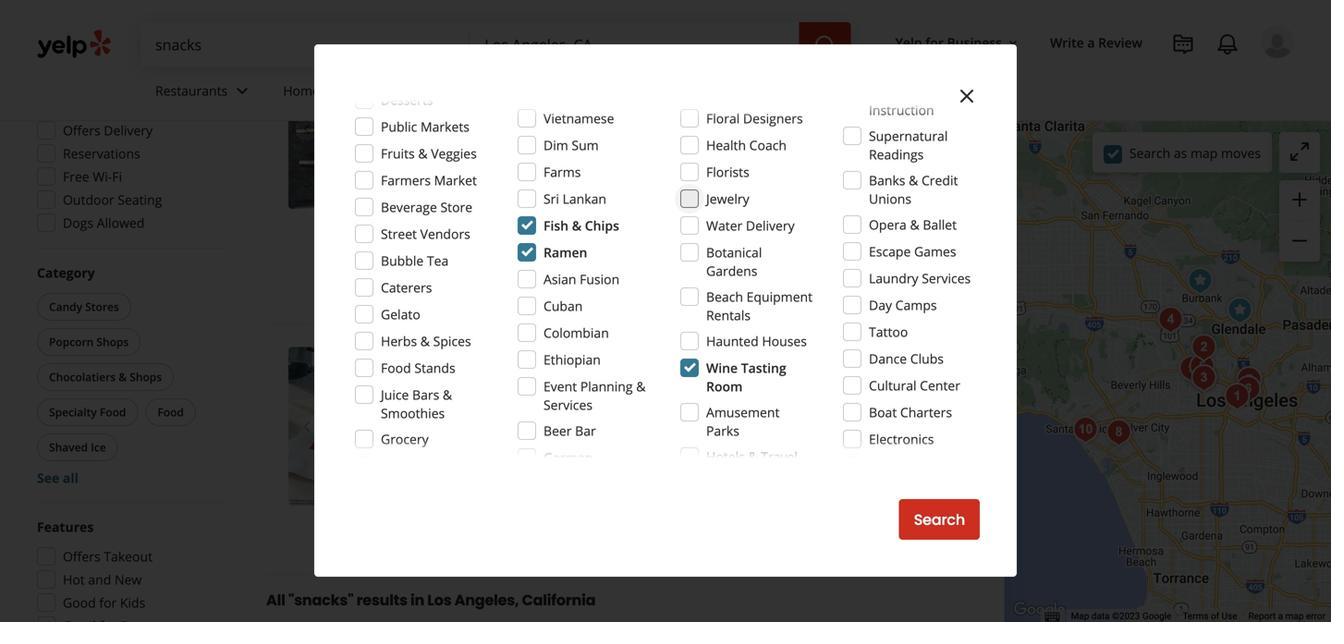 Task type: describe. For each thing, give the bounding box(es) containing it.
& inside juice bars & smoothies button
[[692, 110, 700, 125]]

readings
[[869, 146, 924, 163]]

water
[[707, 217, 743, 234]]

instruction
[[869, 101, 935, 119]]

katsu sando image
[[1231, 362, 1268, 399]]

beverage
[[381, 198, 437, 216]]

rentals
[[707, 307, 751, 324]]

tattoo
[[869, 323, 909, 341]]

0 vertical spatial ice
[[474, 110, 490, 125]]

kaminari gyoza bar image
[[1231, 371, 1268, 408]]

go
[[550, 164, 565, 181]]

search dialog
[[0, 0, 1332, 623]]

too
[[838, 211, 858, 229]]

16 info v2 image
[[407, 1, 422, 16]]

1 ice cream & frozen yogurt link from the top
[[470, 109, 624, 127]]

a for write
[[1088, 34, 1096, 51]]

& down stands
[[443, 386, 452, 404]]

ctr
[[775, 347, 803, 373]]

dining
[[656, 164, 693, 181]]

takeout inside "group"
[[104, 548, 153, 566]]

services for home services
[[323, 82, 372, 100]]

juice bars & smoothies button
[[631, 109, 765, 127]]

fi
[[112, 168, 122, 185]]

previous image for next icon
[[296, 118, 318, 141]]

amusement
[[707, 404, 780, 421]]

fish & chips
[[544, 217, 620, 234]]

search for search as map moves
[[1130, 144, 1171, 162]]

24 chevron down v2 image
[[376, 80, 398, 102]]

outdoor for outdoor seating
[[488, 274, 534, 289]]

delivery for offers delivery
[[104, 122, 153, 139]]

electronics
[[869, 431, 935, 448]]

stands
[[415, 359, 456, 377]]

shops inside button
[[130, 370, 162, 385]]

slightly
[[746, 192, 788, 210]]

services inside event planning & services
[[544, 396, 593, 414]]

business
[[948, 34, 1003, 51]]

vendors
[[421, 225, 471, 243]]

syrups.…"
[[697, 229, 755, 247]]

projects image
[[1173, 33, 1195, 56]]

report a map error link
[[1249, 611, 1326, 622]]

mario kart snack station image
[[1153, 302, 1190, 339]]

8:00
[[538, 412, 564, 430]]

0 vertical spatial pm
[[575, 138, 594, 155]]

map region
[[853, 0, 1332, 623]]

restaurants link
[[141, 67, 268, 120]]

unions
[[869, 190, 912, 208]]

vietnamese
[[544, 110, 615, 127]]

juice bars & smoothies inside search dialog
[[381, 386, 452, 422]]

banks & credit unions
[[869, 172, 959, 208]]

have
[[542, 192, 575, 210]]

search as map moves
[[1130, 144, 1262, 162]]

specialty
[[49, 405, 97, 420]]

shaved ice button
[[37, 434, 118, 462]]

the
[[678, 211, 698, 229]]

with
[[874, 192, 900, 210]]

healthy dining
[[606, 164, 693, 181]]

good
[[63, 594, 96, 612]]

amusement parks
[[707, 404, 780, 440]]

start
[[849, 272, 883, 292]]

yogurt for second ice cream & frozen yogurt "button" from the bottom of the page
[[583, 110, 620, 125]]

candy stores button
[[37, 293, 131, 321]]

u
[[578, 192, 588, 210]]

planning
[[581, 378, 633, 395]]

shaved
[[49, 440, 88, 455]]

map for error
[[1286, 611, 1305, 622]]

offers for offers takeout
[[63, 548, 100, 566]]

offers for offers delivery
[[63, 122, 100, 139]]

equipment
[[747, 288, 813, 306]]

0 horizontal spatial food
[[100, 405, 126, 420]]

bubble
[[381, 252, 424, 270]]

kids
[[120, 594, 145, 612]]

zoom out image
[[1289, 230, 1312, 252]]

supernatural
[[869, 127, 948, 145]]

they're
[[547, 229, 589, 247]]

new
[[115, 571, 142, 589]]

dairy queen/orange julius treat ctr image inside map region
[[1182, 263, 1219, 300]]

& down next icon
[[418, 145, 428, 162]]

opera & ballet
[[869, 216, 957, 234]]

day camps
[[869, 296, 938, 314]]

next image
[[418, 118, 440, 141]]

dim
[[544, 136, 569, 154]]

2 ice cream & frozen yogurt button from the top
[[470, 383, 624, 402]]

dairy queen/orange julius treat ctr
[[470, 347, 803, 373]]

16 checkmark v2 image for delivery
[[590, 274, 605, 288]]

laundry services
[[869, 270, 971, 287]]

grocery
[[381, 431, 429, 448]]

1 horizontal spatial of
[[1212, 611, 1220, 622]]

cream for second ice cream & frozen yogurt "button" from the bottom of the page
[[492, 110, 529, 125]]

houses
[[762, 333, 807, 350]]

1 horizontal spatial 88 hotdog & juicy image
[[1186, 360, 1223, 397]]

botanical gardens
[[707, 244, 763, 280]]

moves
[[1222, 144, 1262, 162]]

levain bakery - larchmont village image
[[1174, 351, 1211, 388]]

asian
[[544, 271, 577, 288]]

2 vertical spatial delivery
[[609, 274, 653, 289]]

home services
[[283, 82, 372, 100]]

& left event
[[532, 384, 540, 400]]

hot for hot and new
[[63, 571, 85, 589]]

ice cream & frozen yogurt for 2nd ice cream & frozen yogurt "button" from the top
[[474, 384, 620, 400]]

search image
[[815, 34, 837, 57]]

smoothies inside button
[[703, 110, 762, 125]]

hot for hot dogs
[[776, 110, 797, 125]]

write a review link
[[1043, 26, 1151, 59]]

a for report
[[1279, 611, 1284, 622]]

write a review
[[1051, 34, 1143, 51]]

& inside fitness & instruction
[[915, 83, 924, 100]]

& right fish
[[572, 217, 582, 234]]

artificial
[[646, 229, 694, 247]]

"where
[[490, 192, 539, 210]]

group containing features
[[31, 518, 229, 623]]

gelato
[[381, 306, 421, 323]]

dairy queen/orange julius treat ctr link
[[470, 347, 803, 373]]

& left "ballet"
[[911, 216, 920, 234]]

for for good
[[99, 594, 117, 612]]

1 horizontal spatial takeout
[[686, 274, 730, 289]]

& left travel
[[749, 448, 758, 466]]

& up open until 10:00 pm
[[532, 110, 540, 125]]

beer bar
[[544, 422, 596, 440]]

& right herbs
[[421, 333, 430, 350]]

bhan kanom thai image
[[1186, 329, 1223, 366]]

food for food
[[158, 405, 184, 420]]

expand map image
[[1289, 141, 1312, 163]]

$$$$
[[190, 12, 215, 28]]

juice inside "juice bars & smoothies"
[[381, 386, 409, 404]]

popcorn
[[49, 334, 94, 350]]

fish
[[544, 217, 569, 234]]

banks
[[869, 172, 906, 189]]

caterers
[[381, 279, 432, 296]]

julius
[[665, 347, 716, 373]]

& inside chocolatiers & shops button
[[119, 370, 127, 385]]

search button
[[900, 499, 980, 540]]

group containing category
[[33, 264, 229, 487]]

popcorn shops
[[49, 334, 129, 350]]

user actions element
[[881, 23, 1321, 137]]

botanical
[[707, 244, 763, 261]]

0 horizontal spatial dogs
[[63, 214, 93, 232]]

grab-and-go
[[488, 164, 565, 181]]

1 vertical spatial ice
[[474, 384, 490, 400]]

farmers market
[[381, 172, 477, 189]]



Task type: locate. For each thing, give the bounding box(es) containing it.
ice cream & frozen yogurt up until 8:00 pm
[[474, 384, 620, 400]]

0 vertical spatial 88 hotdog & juicy image
[[289, 50, 448, 209]]

& left credit
[[909, 172, 919, 189]]

2 horizontal spatial services
[[922, 270, 971, 287]]

smoothies up health
[[703, 110, 762, 125]]

for right yelp
[[926, 34, 944, 51]]

map
[[1191, 144, 1219, 162], [1286, 611, 1305, 622]]

juice inside button
[[635, 110, 662, 125]]

0 horizontal spatial search
[[915, 510, 966, 530]]

previous image
[[296, 118, 318, 141], [296, 416, 318, 438]]

0 vertical spatial map
[[1191, 144, 1219, 162]]

fitness
[[869, 83, 912, 100]]

& up instruction
[[915, 83, 924, 100]]

florists
[[707, 163, 750, 181]]

outdoor
[[63, 191, 114, 209], [488, 274, 534, 289]]

cream up open until 10:00 pm
[[492, 110, 529, 125]]

2 vertical spatial services
[[544, 396, 593, 414]]

close image
[[956, 85, 979, 107]]

health
[[707, 136, 747, 154]]

1 vertical spatial bars
[[413, 386, 440, 404]]

outdoor down taste
[[488, 274, 534, 289]]

1 vertical spatial of
[[1212, 611, 1220, 622]]

flavor factory candy image
[[1222, 292, 1259, 329]]

0 vertical spatial frozen
[[543, 110, 580, 125]]

0 vertical spatial and
[[900, 211, 923, 229]]

1 vertical spatial ice cream & frozen yogurt link
[[470, 383, 624, 402]]

outdoor down free wi-fi
[[63, 191, 114, 209]]

made
[[593, 229, 627, 247]]

credit
[[922, 172, 959, 189]]

1 vertical spatial ice cream & frozen yogurt button
[[470, 383, 624, 402]]

0 vertical spatial bars
[[665, 110, 689, 125]]

2 ice cream & frozen yogurt link from the top
[[470, 383, 624, 402]]

escape games
[[869, 243, 957, 260]]

ice cream & frozen yogurt button up until 8:00 pm
[[470, 383, 624, 402]]

24 chevron down v2 image inside restaurants link
[[231, 80, 254, 102]]

report a map error
[[1249, 611, 1326, 622]]

0 vertical spatial of
[[630, 229, 643, 247]]

frozen up the 8:00
[[543, 384, 580, 400]]

outdoor for outdoor seating
[[63, 191, 114, 209]]

services down games
[[922, 270, 971, 287]]

allowed
[[97, 214, 145, 232]]

fitness & instruction
[[869, 83, 935, 119]]

sunny blue image
[[1068, 412, 1105, 449], [1101, 414, 1138, 451]]

floral designers
[[707, 110, 804, 127]]

until left the 8:00
[[508, 412, 535, 430]]

for inside button
[[926, 34, 944, 51]]

1 vertical spatial for
[[99, 594, 117, 612]]

search left as
[[1130, 144, 1171, 162]]

0 horizontal spatial 88 hotdog & juicy image
[[289, 50, 448, 209]]

public
[[381, 118, 417, 136]]

bars down food stands on the left of the page
[[413, 386, 440, 404]]

1 vertical spatial dogs
[[63, 214, 93, 232]]

smoothies
[[703, 110, 762, 125], [381, 405, 445, 422]]

delivery inside "group"
[[104, 122, 153, 139]]

start order link
[[831, 261, 946, 302]]

2 24 chevron down v2 image from the left
[[512, 80, 535, 102]]

0 horizontal spatial dairy queen/orange julius treat ctr image
[[289, 347, 448, 507]]

1 horizontal spatial juice bars & smoothies
[[635, 110, 762, 125]]

0 vertical spatial takeout
[[686, 274, 730, 289]]

write
[[1051, 34, 1085, 51]]

fruits
[[381, 145, 415, 162]]

order
[[887, 272, 928, 292]]

1 vertical spatial 88 hotdog & juicy image
[[1186, 360, 1223, 397]]

24 chevron down v2 image up open until 10:00 pm
[[512, 80, 535, 102]]

1 offers from the top
[[63, 122, 100, 139]]

asian fusion
[[544, 271, 620, 288]]

wi-
[[93, 168, 112, 185]]

sri
[[544, 190, 560, 208]]

0 horizontal spatial shops
[[97, 334, 129, 350]]

1 horizontal spatial search
[[1130, 144, 1171, 162]]

farmers
[[381, 172, 431, 189]]

1 vertical spatial map
[[1286, 611, 1305, 622]]

stores
[[85, 299, 119, 314]]

offers up hot and new
[[63, 548, 100, 566]]

1 horizontal spatial bars
[[665, 110, 689, 125]]

specialty food button
[[37, 399, 138, 426]]

0 vertical spatial shops
[[97, 334, 129, 350]]

1 yogurt from the top
[[583, 110, 620, 125]]

hot inside button
[[776, 110, 797, 125]]

0 horizontal spatial delivery
[[104, 122, 153, 139]]

1 vertical spatial search
[[915, 510, 966, 530]]

0 horizontal spatial 24 chevron down v2 image
[[231, 80, 254, 102]]

all "snacks" results in los angeles, california
[[266, 590, 596, 611]]

restaurants
[[155, 82, 228, 100]]

0 horizontal spatial smoothies
[[381, 405, 445, 422]]

hot dogs
[[776, 110, 826, 125]]

16 checkmark v2 image for takeout
[[668, 274, 682, 288]]

services left 24 chevron down v2 image
[[323, 82, 372, 100]]

1 horizontal spatial dogs
[[800, 110, 826, 125]]

0 horizontal spatial of
[[630, 229, 643, 247]]

88 hotdog & juicy image
[[289, 50, 448, 209], [1186, 360, 1223, 397]]

2 vertical spatial ice
[[91, 440, 106, 455]]

1 vertical spatial hot
[[63, 571, 85, 589]]

2 frozen from the top
[[543, 384, 580, 400]]

1 slideshow element from the top
[[289, 50, 448, 209]]

beach equipment rentals
[[707, 288, 813, 324]]

usually
[[765, 211, 807, 229]]

0 vertical spatial cream
[[492, 110, 529, 125]]

1 vertical spatial slideshow element
[[289, 347, 448, 507]]

games
[[915, 243, 957, 260]]

0 horizontal spatial takeout
[[104, 548, 153, 566]]

search inside button
[[915, 510, 966, 530]]

services down event
[[544, 396, 593, 414]]

0 horizontal spatial juice
[[381, 386, 409, 404]]

wow choripan image
[[1184, 349, 1221, 386]]

2 offers from the top
[[63, 548, 100, 566]]

queen/orange
[[524, 347, 661, 373]]

1 vertical spatial frozen
[[543, 384, 580, 400]]

search down "electronics"
[[915, 510, 966, 530]]

shops inside 'button'
[[97, 334, 129, 350]]

0 horizontal spatial 16 checkmark v2 image
[[590, 274, 605, 288]]

0 vertical spatial dairy queen/orange julius treat ctr image
[[1182, 263, 1219, 300]]

1 horizontal spatial map
[[1286, 611, 1305, 622]]

ice cream & frozen yogurt button up dim
[[470, 109, 624, 127]]

cream down dairy
[[492, 384, 529, 400]]

offers up reservations
[[63, 122, 100, 139]]

boat charters
[[869, 404, 953, 421]]

16 checkmark v2 image
[[590, 274, 605, 288], [668, 274, 682, 288]]

bubble tea
[[381, 252, 449, 270]]

0 horizontal spatial outdoor
[[63, 191, 114, 209]]

1 24 chevron down v2 image from the left
[[231, 80, 254, 102]]

healthy
[[606, 164, 652, 181]]

0 horizontal spatial juice bars & smoothies
[[381, 386, 452, 422]]

24 chevron down v2 image right restaurants
[[231, 80, 254, 102]]

treat
[[721, 347, 770, 373]]

yelp for business
[[896, 34, 1003, 51]]

1 vertical spatial shops
[[130, 370, 162, 385]]

1 vertical spatial takeout
[[104, 548, 153, 566]]

0 vertical spatial smoothies
[[703, 110, 762, 125]]

frozen up dim
[[543, 110, 580, 125]]

1 horizontal spatial shops
[[130, 370, 162, 385]]

cuban
[[544, 297, 583, 315]]

juice down food stands on the left of the page
[[381, 386, 409, 404]]

2 until from the top
[[508, 412, 535, 430]]

veggies
[[431, 145, 477, 162]]

0 vertical spatial ice cream & frozen yogurt button
[[470, 109, 624, 127]]

1 vertical spatial previous image
[[296, 416, 318, 438]]

0 vertical spatial offers
[[63, 122, 100, 139]]

1 horizontal spatial dairy queen/orange julius treat ctr image
[[1182, 263, 1219, 300]]

and inside "where have u been juicy?!?! i'm always slightly disappointed with smoothie/juice places because the drinks are usually way too sweet and taste like they're made of artificial syrups.…"
[[900, 211, 923, 229]]

ice cream & frozen yogurt for second ice cream & frozen yogurt "button" from the bottom of the page
[[474, 110, 620, 125]]

food inside search dialog
[[381, 359, 411, 377]]

because
[[625, 211, 675, 229]]

store
[[441, 198, 473, 216]]

24 chevron down v2 image
[[231, 80, 254, 102], [512, 80, 535, 102]]

16 chevron down v2 image
[[1006, 36, 1021, 51]]

smoothies inside "juice bars & smoothies"
[[381, 405, 445, 422]]

map right as
[[1191, 144, 1219, 162]]

outdoor inside "group"
[[63, 191, 114, 209]]

a right write at the right
[[1088, 34, 1096, 51]]

kream image
[[1219, 378, 1256, 415]]

of left use
[[1212, 611, 1220, 622]]

1 horizontal spatial outdoor
[[488, 274, 534, 289]]

next image
[[418, 416, 440, 438]]

shops up chocolatiers & shops
[[97, 334, 129, 350]]

1 16 checkmark v2 image from the left
[[590, 274, 605, 288]]

0 vertical spatial hot
[[776, 110, 797, 125]]

pm right dim
[[575, 138, 594, 155]]

for inside "group"
[[99, 594, 117, 612]]

1 vertical spatial outdoor
[[488, 274, 534, 289]]

home services link
[[268, 67, 413, 120]]

dogs inside button
[[800, 110, 826, 125]]

notifications image
[[1217, 33, 1239, 56]]

juice bars & smoothies inside juice bars & smoothies button
[[635, 110, 762, 125]]

hot dogs link
[[773, 109, 830, 127]]

1 horizontal spatial juice
[[635, 110, 662, 125]]

group
[[31, 68, 229, 238], [1280, 180, 1321, 262], [33, 264, 229, 487], [31, 518, 229, 623]]

0 vertical spatial search
[[1130, 144, 1171, 162]]

water delivery
[[707, 217, 795, 234]]

1 vertical spatial juice bars & smoothies
[[381, 386, 452, 422]]

0 vertical spatial yogurt
[[583, 110, 620, 125]]

search for search
[[915, 510, 966, 530]]

1 previous image from the top
[[296, 118, 318, 141]]

1 vertical spatial services
[[922, 270, 971, 287]]

grab-
[[488, 164, 522, 181]]

frozen for 2nd ice cream & frozen yogurt link from the top of the page
[[543, 384, 580, 400]]

16 checkmark v2 image down artificial
[[668, 274, 682, 288]]

2 previous image from the top
[[296, 416, 318, 438]]

& right chocolatiers
[[119, 370, 127, 385]]

bars inside button
[[665, 110, 689, 125]]

takeout up new
[[104, 548, 153, 566]]

0 horizontal spatial map
[[1191, 144, 1219, 162]]

takeout down botanical
[[686, 274, 730, 289]]

previous image for next image in the bottom left of the page
[[296, 416, 318, 438]]

outdoor seating
[[63, 191, 162, 209]]

0 vertical spatial ice cream & frozen yogurt link
[[470, 109, 624, 127]]

a right "report"
[[1279, 611, 1284, 622]]

more
[[759, 229, 793, 247]]

ice right shaved
[[91, 440, 106, 455]]

center
[[921, 377, 961, 395]]

juice bars & smoothies up health
[[635, 110, 762, 125]]

1 horizontal spatial 16 checkmark v2 image
[[668, 274, 682, 288]]

herbs & spices
[[381, 333, 471, 350]]

16 speech v2 image
[[470, 195, 485, 209]]

candy
[[49, 299, 82, 314]]

always
[[702, 192, 743, 210]]

2 cream from the top
[[492, 384, 529, 400]]

more link
[[759, 229, 793, 247]]

markets
[[421, 118, 470, 136]]

yogurt up sum at the top
[[583, 110, 620, 125]]

disappointed
[[791, 192, 871, 210]]

0 vertical spatial services
[[323, 82, 372, 100]]

outdoor seating
[[488, 274, 576, 289]]

delivery inside search dialog
[[746, 217, 795, 234]]

google image
[[1010, 598, 1071, 623]]

0 vertical spatial juice
[[635, 110, 662, 125]]

1 horizontal spatial for
[[926, 34, 944, 51]]

yogurt down queen/orange
[[583, 384, 620, 400]]

0 vertical spatial previous image
[[296, 118, 318, 141]]

1 vertical spatial and
[[88, 571, 111, 589]]

2 yogurt from the top
[[583, 384, 620, 400]]

0 horizontal spatial hot
[[63, 571, 85, 589]]

0 vertical spatial outdoor
[[63, 191, 114, 209]]

services for laundry services
[[922, 270, 971, 287]]

dairy queen/orange julius treat ctr image
[[1182, 263, 1219, 300], [289, 347, 448, 507]]

16 grab and go v2 image
[[470, 165, 485, 180]]

all
[[63, 469, 79, 487]]

keyboard shortcuts image
[[1046, 613, 1061, 622]]

0 horizontal spatial services
[[323, 82, 372, 100]]

1 ice cream & frozen yogurt button from the top
[[470, 109, 624, 127]]

1 vertical spatial ice cream & frozen yogurt
[[474, 384, 620, 400]]

2 slideshow element from the top
[[289, 347, 448, 507]]

in
[[411, 590, 425, 611]]

1 horizontal spatial services
[[544, 396, 593, 414]]

and up good for kids
[[88, 571, 111, 589]]

until up grab-and-go
[[508, 138, 535, 155]]

dogs allowed
[[63, 214, 145, 232]]

slideshow element
[[289, 50, 448, 209], [289, 347, 448, 507]]

map left error at right bottom
[[1286, 611, 1305, 622]]

and left "ballet"
[[900, 211, 923, 229]]

see all
[[37, 469, 79, 487]]

cream for 2nd ice cream & frozen yogurt "button" from the top
[[492, 384, 529, 400]]

1 horizontal spatial delivery
[[609, 274, 653, 289]]

map data ©2023 google
[[1072, 611, 1172, 622]]

2 horizontal spatial delivery
[[746, 217, 795, 234]]

1 horizontal spatial 24 chevron down v2 image
[[512, 80, 535, 102]]

for for yelp
[[926, 34, 944, 51]]

camps
[[896, 296, 938, 314]]

yelp for business button
[[889, 26, 1029, 59]]

frozen for first ice cream & frozen yogurt link
[[543, 110, 580, 125]]

services inside business categories element
[[323, 82, 372, 100]]

yelp
[[896, 34, 923, 51]]

laundry
[[869, 270, 919, 287]]

ice cream & frozen yogurt link up dim
[[470, 109, 624, 127]]

1 horizontal spatial food
[[158, 405, 184, 420]]

0 horizontal spatial a
[[1088, 34, 1096, 51]]

1 vertical spatial cream
[[492, 384, 529, 400]]

1 cream from the top
[[492, 110, 529, 125]]

report
[[1249, 611, 1277, 622]]

0 vertical spatial dogs
[[800, 110, 826, 125]]

hot inside "group"
[[63, 571, 85, 589]]

0 horizontal spatial and
[[88, 571, 111, 589]]

& down dairy queen/orange julius treat ctr
[[637, 378, 646, 395]]

dance clubs
[[869, 350, 944, 368]]

of down because
[[630, 229, 643, 247]]

juice bars & smoothies down food stands on the left of the page
[[381, 386, 452, 422]]

16 checkmark v2 image right asian
[[590, 274, 605, 288]]

1 vertical spatial pm
[[567, 412, 587, 430]]

been
[[591, 192, 624, 210]]

1 vertical spatial dairy queen/orange julius treat ctr image
[[289, 347, 448, 507]]

all
[[266, 590, 285, 611]]

shops up food button
[[130, 370, 162, 385]]

ice up open
[[474, 110, 490, 125]]

pm right the 8:00
[[567, 412, 587, 430]]

1 horizontal spatial smoothies
[[703, 110, 762, 125]]

2 16 checkmark v2 image from the left
[[668, 274, 682, 288]]

1 vertical spatial smoothies
[[381, 405, 445, 422]]

zoom in image
[[1289, 189, 1312, 211]]

1 vertical spatial delivery
[[746, 217, 795, 234]]

ice cream & frozen yogurt up dim
[[474, 110, 620, 125]]

1 horizontal spatial and
[[900, 211, 923, 229]]

& inside 'banks & credit unions'
[[909, 172, 919, 189]]

california
[[522, 590, 596, 611]]

yogurt for 2nd ice cream & frozen yogurt "button" from the top
[[583, 384, 620, 400]]

0 vertical spatial slideshow element
[[289, 50, 448, 209]]

1 horizontal spatial hot
[[776, 110, 797, 125]]

2 ice cream & frozen yogurt from the top
[[474, 384, 620, 400]]

info icon image
[[699, 164, 713, 179], [699, 164, 713, 179]]

see
[[37, 469, 59, 487]]

ice cream & frozen yogurt button
[[470, 109, 624, 127], [470, 383, 624, 402]]

food for food stands
[[381, 359, 411, 377]]

$$$$ button
[[179, 6, 226, 34]]

1 vertical spatial a
[[1279, 611, 1284, 622]]

lankan
[[563, 190, 607, 208]]

& left floral
[[692, 110, 700, 125]]

juice up healthy dining
[[635, 110, 662, 125]]

start order
[[849, 272, 928, 292]]

smoothie/juice
[[490, 211, 580, 229]]

ice cream & frozen yogurt link up until 8:00 pm
[[470, 383, 624, 402]]

delivery for water delivery
[[746, 217, 795, 234]]

1 until from the top
[[508, 138, 535, 155]]

0 horizontal spatial for
[[99, 594, 117, 612]]

1 frozen from the top
[[543, 110, 580, 125]]

event
[[544, 378, 577, 395]]

10:00
[[538, 138, 571, 155]]

& inside event planning & services
[[637, 378, 646, 395]]

offers takeout
[[63, 548, 153, 566]]

map for moves
[[1191, 144, 1219, 162]]

of inside "where have u been juicy?!?! i'm always slightly disappointed with smoothie/juice places because the drinks are usually way too sweet and taste like they're made of artificial syrups.…"
[[630, 229, 643, 247]]

0 vertical spatial a
[[1088, 34, 1096, 51]]

until
[[508, 138, 535, 155], [508, 412, 535, 430]]

ice down dairy
[[474, 384, 490, 400]]

category
[[37, 264, 95, 282]]

1 vertical spatial offers
[[63, 548, 100, 566]]

0 vertical spatial ice cream & frozen yogurt
[[474, 110, 620, 125]]

0 vertical spatial until
[[508, 138, 535, 155]]

bars inside "juice bars & smoothies"
[[413, 386, 440, 404]]

1 ice cream & frozen yogurt from the top
[[474, 110, 620, 125]]

for down hot and new
[[99, 594, 117, 612]]

floral
[[707, 110, 740, 127]]

©2023
[[1113, 611, 1141, 622]]

i'm
[[680, 192, 699, 210]]

88 hotdog & juicy image
[[1186, 360, 1223, 397]]

until 8:00 pm
[[508, 412, 587, 430]]

None search field
[[141, 22, 855, 67]]

bars left floral
[[665, 110, 689, 125]]

ice inside button
[[91, 440, 106, 455]]

smoothies up grocery
[[381, 405, 445, 422]]

business categories element
[[141, 67, 1295, 120]]

event planning & services
[[544, 378, 646, 414]]

group containing offers delivery
[[31, 68, 229, 238]]



Task type: vqa. For each thing, say whether or not it's contained in the screenshot.
to
no



